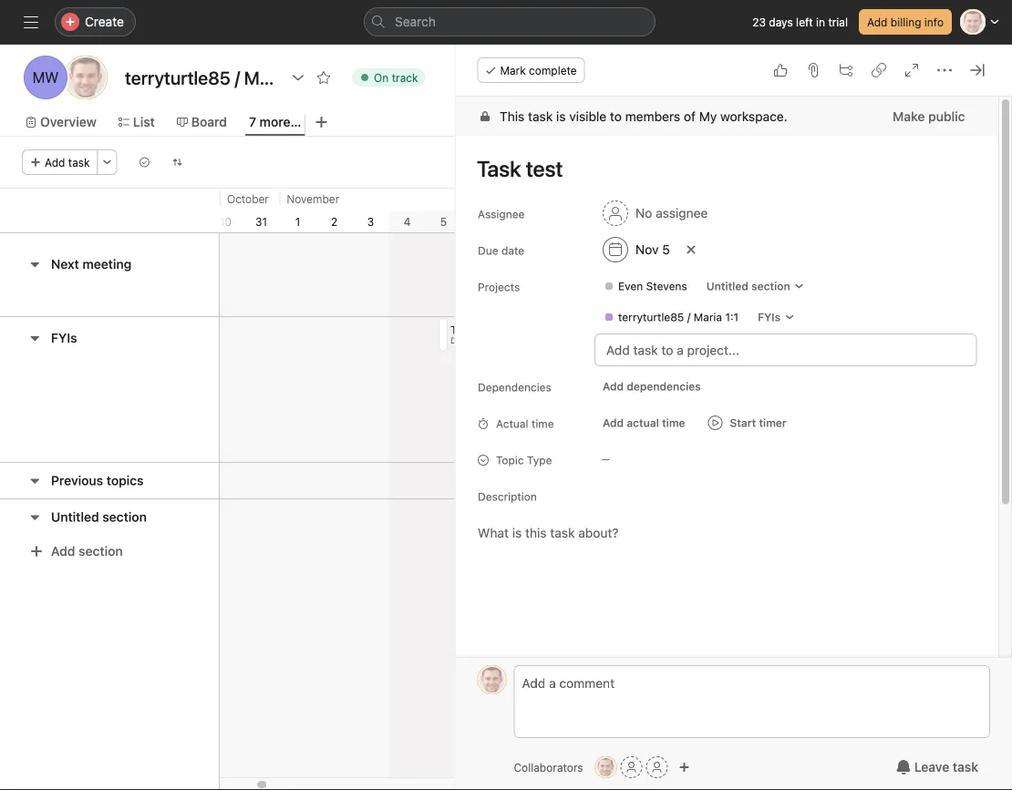 Task type: vqa. For each thing, say whether or not it's contained in the screenshot.
TESTING to the bottom
no



Task type: locate. For each thing, give the bounding box(es) containing it.
task left is
[[528, 109, 552, 124]]

nov down projects
[[469, 336, 485, 345]]

5 right 4
[[440, 215, 447, 228]]

untitled
[[706, 280, 748, 293], [51, 510, 99, 525]]

fyis
[[757, 311, 780, 324], [51, 331, 77, 346]]

add subtask image
[[839, 63, 854, 78]]

section
[[751, 280, 790, 293], [102, 510, 147, 525], [79, 544, 123, 559]]

1 horizontal spatial fyis
[[757, 311, 780, 324]]

add section button
[[22, 535, 130, 568]]

7
[[249, 114, 256, 129]]

nov inside 'dropdown button'
[[635, 242, 658, 257]]

nov 5 button
[[594, 233, 678, 266]]

add billing info
[[867, 16, 944, 28]]

make
[[892, 109, 925, 124]]

task
[[451, 324, 474, 336]]

untitled up 1:1
[[706, 280, 748, 293]]

nov down no
[[635, 242, 658, 257]]

/
[[687, 311, 690, 324]]

collaborators
[[514, 761, 583, 774]]

1 vertical spatial nov
[[469, 336, 485, 345]]

dependencies
[[477, 381, 551, 394]]

0 vertical spatial fyis
[[757, 311, 780, 324]]

more actions for this task image
[[937, 63, 952, 78]]

fyis down untitled section popup button on the top right
[[757, 311, 780, 324]]

1 vertical spatial task
[[68, 156, 90, 169]]

my
[[699, 109, 717, 124]]

0 horizontal spatial tt button
[[477, 666, 507, 695]]

untitled section inside untitled section popup button
[[706, 280, 790, 293]]

main content containing this task is visible to members of my workspace.
[[456, 97, 999, 791]]

add inside button
[[602, 380, 623, 393]]

start
[[730, 417, 756, 430]]

23
[[753, 16, 766, 28]]

1 horizontal spatial tt button
[[595, 757, 617, 779]]

task left more actions icon
[[68, 156, 90, 169]]

0 horizontal spatial fyis
[[51, 331, 77, 346]]

1 vertical spatial tt
[[485, 674, 499, 687]]

1 horizontal spatial untitled
[[706, 280, 748, 293]]

overview
[[40, 114, 97, 129]]

2 vertical spatial tt
[[599, 761, 613, 774]]

copy task link image
[[872, 63, 886, 78]]

30
[[218, 215, 232, 228]]

add for add actual time
[[602, 417, 623, 430]]

1 vertical spatial untitled
[[51, 510, 99, 525]]

time right the actual
[[531, 418, 554, 430]]

test
[[478, 324, 497, 336]]

1 horizontal spatial nov
[[635, 242, 658, 257]]

2 vertical spatial section
[[79, 544, 123, 559]]

1 horizontal spatial time
[[662, 417, 685, 430]]

untitled section button
[[51, 501, 147, 534]]

2 horizontal spatial task
[[953, 760, 979, 775]]

nov inside the task test due nov 5
[[469, 336, 485, 345]]

0 horizontal spatial task
[[68, 156, 90, 169]]

add down "overview" link
[[45, 156, 65, 169]]

2 horizontal spatial 5
[[662, 242, 670, 257]]

0 horizontal spatial due
[[451, 336, 467, 345]]

0 vertical spatial untitled section
[[706, 280, 790, 293]]

add inside dropdown button
[[602, 417, 623, 430]]

timer
[[759, 417, 786, 430]]

5 left clear due date image
[[662, 242, 670, 257]]

leave task
[[914, 760, 979, 775]]

0 vertical spatial tt button
[[477, 666, 507, 695]]

untitled up add section button
[[51, 510, 99, 525]]

2 horizontal spatial tt
[[599, 761, 613, 774]]

section down topics
[[102, 510, 147, 525]]

search
[[395, 14, 436, 29]]

due inside the task test due nov 5
[[451, 336, 467, 345]]

actual time
[[496, 418, 554, 430]]

5 right task
[[487, 336, 493, 345]]

actual
[[496, 418, 528, 430]]

no
[[635, 206, 652, 221]]

task inside main content
[[528, 109, 552, 124]]

add
[[867, 16, 888, 28], [45, 156, 65, 169], [602, 380, 623, 393], [602, 417, 623, 430], [51, 544, 75, 559]]

this
[[499, 109, 524, 124]]

0 vertical spatial 5
[[440, 215, 447, 228]]

track
[[392, 71, 418, 84]]

trial
[[828, 16, 848, 28]]

add for add section
[[51, 544, 75, 559]]

add up add actual time at the right
[[602, 380, 623, 393]]

1 horizontal spatial untitled section
[[706, 280, 790, 293]]

even stevens link
[[596, 277, 694, 295]]

2
[[331, 215, 338, 228]]

fyis right collapse task list for the section fyis icon
[[51, 331, 77, 346]]

section up fyis dropdown button
[[751, 280, 790, 293]]

close details image
[[970, 63, 985, 78]]

previous topics
[[51, 473, 144, 488]]

members
[[625, 109, 680, 124]]

collapse task list for the section fyis image
[[27, 331, 42, 346]]

untitled section
[[706, 280, 790, 293], [51, 510, 147, 525]]

task right leave
[[953, 760, 979, 775]]

0 vertical spatial due
[[477, 244, 498, 257]]

left
[[796, 16, 813, 28]]

on
[[374, 71, 389, 84]]

0 vertical spatial section
[[751, 280, 790, 293]]

add left billing
[[867, 16, 888, 28]]

2 vertical spatial task
[[953, 760, 979, 775]]

0 horizontal spatial time
[[531, 418, 554, 430]]

0 horizontal spatial untitled
[[51, 510, 99, 525]]

add to starred image
[[317, 70, 331, 85]]

add section
[[51, 544, 123, 559]]

1 horizontal spatial task
[[528, 109, 552, 124]]

1 horizontal spatial due
[[477, 244, 498, 257]]

add dependencies button
[[594, 374, 709, 399]]

info
[[925, 16, 944, 28]]

0 vertical spatial untitled
[[706, 280, 748, 293]]

section inside add section button
[[79, 544, 123, 559]]

tt button
[[477, 666, 507, 695], [595, 757, 617, 779]]

1 vertical spatial untitled section
[[51, 510, 147, 525]]

make public button
[[880, 100, 977, 133]]

on track button
[[344, 65, 434, 90]]

collapse task list for the section next meeting image
[[27, 257, 42, 272]]

section inside untitled section button
[[102, 510, 147, 525]]

board
[[191, 114, 227, 129]]

5
[[440, 215, 447, 228], [662, 242, 670, 257], [487, 336, 493, 345]]

fyis inside dropdown button
[[757, 311, 780, 324]]

due left test on the top left of the page
[[451, 336, 467, 345]]

even stevens
[[618, 280, 687, 293]]

due date
[[477, 244, 524, 257]]

untitled section up add section
[[51, 510, 147, 525]]

0 horizontal spatial tt
[[77, 69, 95, 86]]

public
[[928, 109, 965, 124]]

2 vertical spatial 5
[[487, 336, 493, 345]]

add left actual
[[602, 417, 623, 430]]

topic type
[[496, 454, 552, 467]]

due left date
[[477, 244, 498, 257]]

mark complete
[[500, 64, 577, 77]]

next meeting button
[[51, 248, 132, 281]]

make public
[[892, 109, 965, 124]]

untitled section up 1:1
[[706, 280, 790, 293]]

this task is visible to members of my workspace.
[[499, 109, 787, 124]]

1 vertical spatial due
[[451, 336, 467, 345]]

1 horizontal spatial 5
[[487, 336, 493, 345]]

time right actual
[[662, 417, 685, 430]]

1 vertical spatial section
[[102, 510, 147, 525]]

tt
[[77, 69, 95, 86], [485, 674, 499, 687], [599, 761, 613, 774]]

main content
[[456, 97, 999, 791]]

clear due date image
[[685, 244, 696, 255]]

4
[[404, 215, 411, 228]]

attachments: add a file to this task, task test image
[[806, 63, 821, 78]]

1 vertical spatial 5
[[662, 242, 670, 257]]

23 days left in trial
[[753, 16, 848, 28]]

mark complete button
[[477, 57, 585, 83]]

section down untitled section button
[[79, 544, 123, 559]]

5 inside nov 5 'dropdown button'
[[662, 242, 670, 257]]

0 horizontal spatial nov
[[469, 336, 485, 345]]

add down untitled section button
[[51, 544, 75, 559]]

dependencies
[[626, 380, 701, 393]]

type
[[527, 454, 552, 467]]

0 vertical spatial task
[[528, 109, 552, 124]]

None text field
[[120, 61, 282, 94]]

add dependencies
[[602, 380, 701, 393]]

— button
[[594, 447, 704, 472]]

previous
[[51, 473, 103, 488]]

0 likes. click to like this task image
[[773, 63, 788, 78]]

to
[[610, 109, 621, 124]]

0 horizontal spatial 5
[[440, 215, 447, 228]]

0 vertical spatial nov
[[635, 242, 658, 257]]



Task type: describe. For each thing, give the bounding box(es) containing it.
complete
[[529, 64, 577, 77]]

billing
[[891, 16, 922, 28]]

show options image
[[291, 70, 306, 85]]

assignee
[[477, 208, 524, 221]]

main content inside task test dialog
[[456, 97, 999, 791]]

topic
[[496, 454, 523, 467]]

1
[[295, 215, 300, 228]]

add tab image
[[314, 115, 329, 129]]

start timer
[[730, 417, 786, 430]]

leave task button
[[884, 751, 990, 784]]

time inside dropdown button
[[662, 417, 685, 430]]

search list box
[[364, 7, 656, 36]]

assignee
[[655, 206, 708, 221]]

of
[[683, 109, 695, 124]]

terryturtle85 / maria 1:1
[[618, 311, 738, 324]]

on track
[[374, 71, 418, 84]]

board link
[[177, 112, 227, 132]]

task for add
[[68, 156, 90, 169]]

search button
[[364, 7, 656, 36]]

0 vertical spatial tt
[[77, 69, 95, 86]]

create
[[85, 14, 124, 29]]

task test due nov 5
[[451, 324, 497, 345]]

previous topics button
[[51, 465, 144, 497]]

add billing info button
[[859, 9, 952, 35]]

7 more… button
[[249, 112, 301, 132]]

terryturtle85
[[618, 311, 684, 324]]

even
[[618, 280, 643, 293]]

1 vertical spatial fyis
[[51, 331, 77, 346]]

task test dialog
[[456, 45, 1012, 791]]

more actions image
[[102, 157, 113, 168]]

fyis button
[[749, 305, 803, 330]]

1 horizontal spatial tt
[[485, 674, 499, 687]]

nov 5
[[635, 242, 670, 257]]

projects
[[477, 281, 520, 294]]

add for add dependencies
[[602, 380, 623, 393]]

add or remove collaborators image
[[679, 762, 690, 773]]

section inside untitled section popup button
[[751, 280, 790, 293]]

date
[[501, 244, 524, 257]]

all tasks image
[[139, 157, 150, 168]]

add for add task
[[45, 156, 65, 169]]

november
[[287, 192, 339, 205]]

7 more…
[[249, 114, 301, 129]]

fyis button
[[51, 322, 77, 355]]

collapse task list for the section previous topics image
[[27, 474, 42, 488]]

task for this
[[528, 109, 552, 124]]

october
[[227, 192, 269, 205]]

add actual time button
[[594, 410, 693, 436]]

untitled inside button
[[51, 510, 99, 525]]

5 inside the task test due nov 5
[[487, 336, 493, 345]]

visible
[[569, 109, 606, 124]]

expand sidebar image
[[24, 15, 38, 29]]

next meeting
[[51, 257, 132, 272]]

untitled section button
[[698, 274, 813, 299]]

stevens
[[646, 280, 687, 293]]

mark
[[500, 64, 526, 77]]

Add task to a project... text field
[[594, 334, 977, 367]]

31
[[255, 215, 267, 228]]

next
[[51, 257, 79, 272]]

more…
[[260, 114, 301, 129]]

description
[[477, 491, 537, 503]]

days
[[769, 16, 793, 28]]

untitled inside popup button
[[706, 280, 748, 293]]

Task Name text field
[[465, 148, 977, 190]]

overview link
[[26, 112, 97, 132]]

3
[[367, 215, 374, 228]]

—
[[601, 454, 610, 465]]

maria
[[693, 311, 722, 324]]

add for add billing info
[[867, 16, 888, 28]]

add task
[[45, 156, 90, 169]]

add actual time
[[602, 417, 685, 430]]

workspace.
[[720, 109, 787, 124]]

0 horizontal spatial untitled section
[[51, 510, 147, 525]]

create button
[[55, 7, 136, 36]]

1:1
[[725, 311, 738, 324]]

terryturtle85 / maria 1:1 link
[[596, 308, 746, 326]]

in
[[816, 16, 825, 28]]

no assignee
[[635, 206, 708, 221]]

is
[[556, 109, 565, 124]]

none image
[[172, 157, 183, 168]]

projects element
[[574, 270, 997, 334]]

leave
[[914, 760, 950, 775]]

actual
[[626, 417, 659, 430]]

collapse task list for the section untitled section image
[[27, 510, 42, 525]]

meeting
[[82, 257, 132, 272]]

add task button
[[22, 150, 98, 175]]

topics
[[106, 473, 144, 488]]

no assignee button
[[594, 197, 716, 230]]

1 vertical spatial tt button
[[595, 757, 617, 779]]

full screen image
[[905, 63, 919, 78]]

task for leave
[[953, 760, 979, 775]]

start timer button
[[700, 410, 794, 436]]

list link
[[118, 112, 155, 132]]

due inside main content
[[477, 244, 498, 257]]



